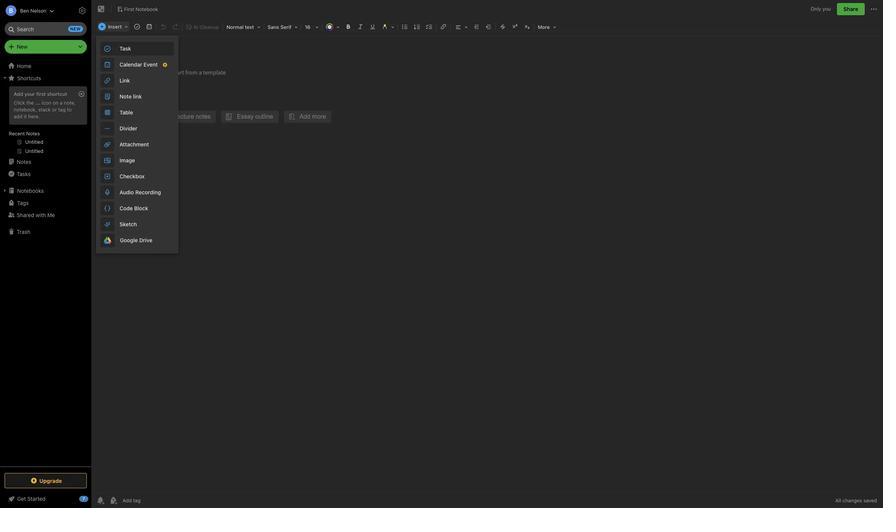Task type: describe. For each thing, give the bounding box(es) containing it.
trash
[[17, 229, 30, 235]]

more
[[538, 24, 550, 30]]

calendar event link
[[97, 57, 178, 73]]

settings image
[[78, 6, 87, 15]]

share
[[844, 6, 859, 12]]

add
[[14, 91, 23, 97]]

tasks button
[[0, 168, 91, 180]]

ben nelson
[[20, 7, 46, 14]]

link
[[120, 77, 130, 84]]

add
[[14, 113, 22, 119]]

attachment link
[[97, 137, 178, 153]]

audio recording
[[120, 189, 161, 196]]

shared with me link
[[0, 209, 91, 221]]

recording
[[135, 189, 161, 196]]

a
[[60, 100, 63, 106]]

event
[[144, 61, 158, 68]]

note window element
[[91, 0, 883, 509]]

expand notebooks image
[[2, 188, 8, 194]]

first
[[124, 6, 134, 12]]

Font size field
[[302, 21, 321, 32]]

superscript image
[[510, 21, 520, 32]]

the
[[26, 100, 34, 106]]

recent notes
[[9, 131, 40, 137]]

notebooks
[[17, 188, 44, 194]]

new search field
[[10, 22, 83, 36]]

on
[[53, 100, 58, 106]]

icon on a note, notebook, stack or tag to add it here.
[[14, 100, 76, 119]]

add a reminder image
[[96, 496, 105, 506]]

started
[[27, 496, 46, 503]]

calendar event
[[120, 61, 158, 68]]

bold image
[[343, 21, 354, 32]]

attachment
[[120, 141, 149, 148]]

notebook,
[[14, 107, 37, 113]]

More actions field
[[870, 3, 879, 15]]

Alignment field
[[452, 21, 471, 32]]

insert
[[108, 24, 122, 30]]

underline image
[[367, 21, 378, 32]]

trash link
[[0, 226, 91, 238]]

outdent image
[[484, 21, 494, 32]]

click the ...
[[14, 100, 40, 106]]

More field
[[535, 21, 559, 32]]

group inside tree
[[0, 84, 91, 159]]

Account field
[[0, 3, 54, 18]]

code block link
[[97, 201, 178, 217]]

add tag image
[[109, 496, 118, 506]]

task link
[[97, 41, 178, 57]]

new button
[[5, 40, 87, 54]]

checkbox link
[[97, 169, 178, 185]]

notebook
[[136, 6, 158, 12]]

notes inside group
[[26, 131, 40, 137]]

new
[[17, 43, 28, 50]]

Search text field
[[10, 22, 81, 36]]

all changes saved
[[836, 498, 877, 504]]

note link
[[120, 93, 142, 100]]

to
[[67, 107, 72, 113]]

code block
[[120, 205, 148, 212]]

first notebook button
[[115, 4, 161, 14]]

tags button
[[0, 197, 91, 209]]

share button
[[837, 3, 865, 15]]

shortcut
[[47, 91, 67, 97]]

table link
[[97, 105, 178, 121]]

sketch
[[120, 221, 137, 228]]

Note Editor text field
[[91, 37, 883, 493]]

audio
[[120, 189, 134, 196]]

shared with me
[[17, 212, 55, 218]]

insert link image
[[438, 21, 449, 32]]

italic image
[[355, 21, 366, 32]]

sans serif
[[268, 24, 292, 30]]

calendar event image
[[144, 21, 155, 32]]

tasks
[[17, 171, 31, 177]]

home
[[17, 63, 31, 69]]

...
[[35, 100, 40, 106]]

all
[[836, 498, 841, 504]]

google drive
[[120, 237, 152, 244]]

shortcuts button
[[0, 72, 91, 84]]

strikethrough image
[[498, 21, 508, 32]]

block
[[134, 205, 148, 212]]

here.
[[28, 113, 40, 119]]

notebooks link
[[0, 185, 91, 197]]

changes
[[843, 498, 862, 504]]

note
[[120, 93, 132, 100]]

with
[[36, 212, 46, 218]]

Font family field
[[265, 21, 300, 32]]

first notebook
[[124, 6, 158, 12]]

table
[[120, 109, 133, 116]]

sans
[[268, 24, 279, 30]]

divider link
[[97, 121, 178, 137]]



Task type: vqa. For each thing, say whether or not it's contained in the screenshot.
View options field at the left of the page
no



Task type: locate. For each thing, give the bounding box(es) containing it.
link
[[133, 93, 142, 100]]

get started
[[17, 496, 46, 503]]

link link
[[97, 73, 178, 89]]

16
[[305, 24, 311, 30]]

tree
[[0, 60, 91, 467]]

task
[[120, 45, 131, 52]]

you
[[823, 6, 831, 12]]

icon
[[42, 100, 51, 106]]

click to collapse image
[[89, 495, 94, 504]]

text
[[245, 24, 254, 30]]

Heading level field
[[224, 21, 263, 32]]

image
[[120, 157, 135, 164]]

note,
[[64, 100, 76, 106]]

Font color field
[[323, 21, 342, 32]]

click
[[14, 100, 25, 106]]

it
[[24, 113, 27, 119]]

me
[[47, 212, 55, 218]]

0 vertical spatial notes
[[26, 131, 40, 137]]

get
[[17, 496, 26, 503]]

notes right recent
[[26, 131, 40, 137]]

subscript image
[[522, 21, 533, 32]]

notes up tasks
[[17, 159, 31, 165]]

shared
[[17, 212, 34, 218]]

Highlight field
[[379, 21, 397, 32]]

audio recording link
[[97, 185, 178, 201]]

notes link
[[0, 156, 91, 168]]

note link link
[[97, 89, 178, 105]]

numbered list image
[[412, 21, 423, 32]]

normal
[[227, 24, 244, 30]]

google drive link
[[97, 233, 178, 249]]

task image
[[132, 21, 142, 32]]

or
[[52, 107, 57, 113]]

recent
[[9, 131, 25, 137]]

ben
[[20, 7, 29, 14]]

home link
[[0, 60, 91, 72]]

bulleted list image
[[400, 21, 410, 32]]

code
[[120, 205, 133, 212]]

google
[[120, 237, 138, 244]]

1 vertical spatial notes
[[17, 159, 31, 165]]

Insert field
[[96, 21, 131, 32]]

notes
[[26, 131, 40, 137], [17, 159, 31, 165]]

tag
[[58, 107, 66, 113]]

drive
[[139, 237, 152, 244]]

new
[[70, 26, 81, 31]]

checkbox
[[120, 173, 145, 180]]

tags
[[17, 200, 29, 206]]

serif
[[280, 24, 292, 30]]

add your first shortcut
[[14, 91, 67, 97]]

first
[[36, 91, 46, 97]]

dropdown list menu
[[97, 41, 178, 249]]

Help and Learning task checklist field
[[0, 493, 91, 506]]

stack
[[38, 107, 51, 113]]

indent image
[[471, 21, 482, 32]]

shortcuts
[[17, 75, 41, 81]]

sketch link
[[97, 217, 178, 233]]

group containing add your first shortcut
[[0, 84, 91, 159]]

only
[[811, 6, 821, 12]]

group
[[0, 84, 91, 159]]

your
[[24, 91, 35, 97]]

nelson
[[30, 7, 46, 14]]

upgrade
[[39, 478, 62, 484]]

tree containing home
[[0, 60, 91, 467]]

normal text
[[227, 24, 254, 30]]

saved
[[864, 498, 877, 504]]

Add tag field
[[122, 498, 179, 504]]

only you
[[811, 6, 831, 12]]

more actions image
[[870, 5, 879, 14]]

expand note image
[[97, 5, 106, 14]]

image link
[[97, 153, 178, 169]]

checklist image
[[424, 21, 435, 32]]

upgrade button
[[5, 474, 87, 489]]

7
[[83, 497, 85, 502]]



